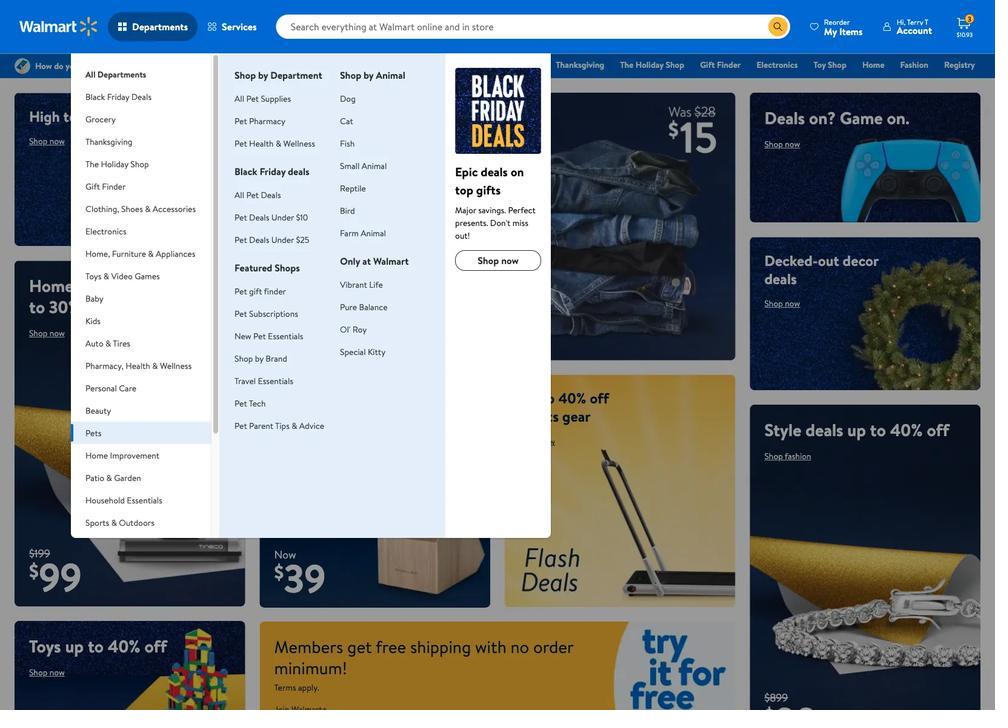 Task type: describe. For each thing, give the bounding box(es) containing it.
now for decked-out decor deals
[[785, 298, 800, 309]]

care
[[119, 382, 137, 394]]

shop fashion
[[765, 450, 812, 462]]

all for black
[[235, 189, 244, 201]]

pure balance link
[[340, 301, 388, 313]]

shop now for toys up to 40% off
[[29, 667, 65, 679]]

black friday deals for black friday deals dropdown button
[[86, 91, 152, 102]]

off inside the up to 40% off sports gear
[[590, 388, 609, 409]]

out!
[[455, 229, 470, 241]]

seasonal
[[86, 539, 117, 551]]

garden
[[114, 472, 141, 484]]

advice
[[299, 420, 324, 432]]

home improvement button
[[71, 444, 211, 467]]

members
[[274, 635, 343, 659]]

the holiday shop for the holiday shop dropdown button
[[86, 158, 149, 170]]

shop now for home deals are served
[[274, 417, 310, 429]]

home for home deals are served
[[274, 388, 312, 409]]

wellness for pharmacy, health & wellness
[[160, 360, 192, 372]]

travel essentials
[[235, 375, 293, 387]]

farm
[[340, 227, 359, 239]]

to inside home deals up to 30% off
[[29, 295, 45, 319]]

bird link
[[340, 205, 355, 216]]

savings
[[167, 106, 213, 126]]

epic
[[455, 163, 478, 180]]

pure balance
[[340, 301, 388, 313]]

bird
[[340, 205, 355, 216]]

essentials up brand
[[268, 330, 303, 342]]

subscriptions
[[249, 308, 298, 319]]

gift for gift finder dropdown button at left
[[86, 180, 100, 192]]

decked-
[[765, 250, 818, 271]]

by for animal
[[364, 69, 374, 82]]

home improvement
[[86, 450, 159, 461]]

account
[[897, 24, 932, 37]]

1 horizontal spatial supplies
[[261, 92, 291, 104]]

save big!
[[274, 267, 405, 314]]

deals inside dropdown button
[[131, 91, 152, 102]]

now down don't
[[501, 254, 519, 267]]

40% inside the up to 40% off sports gear
[[558, 388, 586, 409]]

fashion link
[[895, 58, 934, 71]]

gift
[[249, 285, 262, 297]]

small animal link
[[340, 160, 387, 172]]

pharmacy
[[249, 115, 286, 127]]

sports & outdoors button
[[71, 512, 211, 534]]

kitty
[[368, 346, 386, 358]]

shoes
[[121, 203, 143, 215]]

wellness for pet health & wellness
[[283, 137, 315, 149]]

big!
[[350, 267, 405, 314]]

dog link
[[340, 92, 356, 104]]

pet up pet pharmacy
[[246, 92, 259, 104]]

shop now link for home deals are served
[[274, 417, 310, 429]]

get
[[347, 635, 372, 659]]

furniture
[[112, 248, 146, 259]]

pure
[[340, 301, 357, 313]]

& inside seasonal decor & party supplies
[[144, 539, 150, 551]]

style deals up to 40% off
[[765, 418, 950, 442]]

home for home improvement
[[86, 450, 108, 461]]

terms
[[274, 682, 296, 693]]

holiday for the holiday shop link
[[636, 59, 664, 71]]

black for black friday deals dropdown button
[[86, 91, 105, 102]]

savings.
[[478, 204, 506, 216]]

shop by brand link
[[235, 353, 287, 364]]

animal for farm animal
[[361, 227, 386, 239]]

0 vertical spatial all
[[86, 68, 95, 80]]

under for $10
[[271, 211, 294, 223]]

cat
[[340, 115, 353, 127]]

tips
[[275, 420, 290, 432]]

$ for 99
[[29, 557, 39, 584]]

& right 'furniture'
[[148, 248, 154, 259]]

pet up pet deals under $10 link
[[246, 189, 259, 201]]

animal for small animal
[[362, 160, 387, 172]]

by for brand
[[255, 353, 264, 364]]

kids
[[86, 315, 101, 327]]

finder
[[264, 285, 286, 297]]

deals for style deals up to 40% off
[[806, 418, 844, 442]]

high
[[29, 106, 60, 126]]

to inside the up to 40% off sports gear
[[541, 388, 555, 409]]

only
[[340, 255, 360, 268]]

with
[[475, 635, 507, 659]]

epic deals on top gifts major savings. perfect presents. don't miss out!
[[455, 163, 536, 241]]

reptile link
[[340, 182, 366, 194]]

& down auto & tires dropdown button
[[152, 360, 158, 372]]

now for deals on? game on.
[[785, 138, 800, 150]]

clothing,
[[86, 203, 119, 215]]

finder for gift finder link
[[717, 59, 741, 71]]

all for shop
[[235, 92, 244, 104]]

toys for toys & video games
[[86, 270, 102, 282]]

only at walmart
[[340, 255, 409, 268]]

shop by animal
[[340, 69, 405, 82]]

decor
[[119, 539, 142, 551]]

gift finder button
[[71, 175, 211, 198]]

shop now for deals on? game on.
[[765, 138, 800, 150]]

2 horizontal spatial 40%
[[890, 418, 923, 442]]

balance
[[359, 301, 388, 313]]

travel essentials link
[[235, 375, 293, 387]]

auto
[[86, 337, 104, 349]]

dog
[[340, 92, 356, 104]]

pet pharmacy
[[235, 115, 286, 127]]

walmart+ link
[[934, 75, 981, 88]]

fish
[[340, 137, 355, 149]]

pet for pet health & wellness
[[235, 137, 247, 149]]

& right sports
[[111, 517, 117, 529]]

debit
[[903, 76, 923, 88]]

seasonal decor & party supplies
[[86, 539, 171, 564]]

life
[[369, 279, 383, 290]]

pet for pet parent tips & advice
[[235, 420, 247, 432]]

gift for gift finder link
[[700, 59, 715, 71]]

minimum!
[[274, 656, 347, 680]]

3
[[968, 14, 972, 24]]

pet deals under $25 link
[[235, 234, 309, 246]]

out
[[818, 250, 840, 271]]

now dollar 39 null group
[[260, 547, 326, 608]]

services button
[[198, 12, 267, 41]]

was dollar $199, now dollar 99 group
[[15, 546, 82, 607]]

walmart image
[[19, 17, 98, 36]]

the for the holiday shop dropdown button
[[86, 158, 99, 170]]

major
[[455, 204, 476, 216]]

& inside "link"
[[496, 59, 502, 71]]

shop by department
[[235, 69, 322, 82]]

departments button
[[108, 12, 198, 41]]

games
[[135, 270, 160, 282]]

household essentials
[[86, 494, 162, 506]]

all pet deals link
[[235, 189, 281, 201]]

walmart
[[373, 255, 409, 268]]

home link
[[857, 58, 890, 71]]

cat link
[[340, 115, 353, 127]]

1 horizontal spatial black
[[235, 165, 257, 178]]

shop now for decked-out decor deals
[[765, 298, 800, 309]]

finder for gift finder dropdown button at left
[[102, 180, 126, 192]]

sports
[[520, 407, 559, 427]]

baby button
[[71, 287, 211, 310]]

0 horizontal spatial up
[[65, 635, 84, 659]]

30%
[[49, 295, 80, 319]]

patio & garden button
[[71, 467, 211, 489]]

special kitty link
[[340, 346, 386, 358]]

registry one debit
[[883, 59, 975, 88]]

essentials inside dropdown button
[[127, 494, 162, 506]]

pet pharmacy link
[[235, 115, 286, 127]]

pet for pet pharmacy
[[235, 115, 247, 127]]

seasonal decor & party supplies button
[[71, 534, 211, 569]]

baby
[[86, 293, 104, 304]]

holiday for the holiday shop dropdown button
[[101, 158, 128, 170]]

brand
[[266, 353, 287, 364]]

farm animal link
[[340, 227, 386, 239]]

& down pharmacy
[[276, 137, 281, 149]]

deals inside decked-out decor deals
[[765, 269, 797, 289]]

top
[[455, 181, 473, 198]]

tech
[[249, 397, 266, 409]]

deals down pet health & wellness link
[[288, 165, 310, 178]]

clothing, shoes & accessories button
[[71, 198, 211, 220]]

shop now link for deals on? game on.
[[765, 138, 800, 150]]

& right patio
[[106, 472, 112, 484]]

free
[[376, 635, 406, 659]]

pet gift finder
[[235, 285, 286, 297]]



Task type: locate. For each thing, give the bounding box(es) containing it.
gift finder left electronics link
[[700, 59, 741, 71]]

home up patio
[[86, 450, 108, 461]]

departments inside popup button
[[132, 20, 188, 33]]

0 horizontal spatial supplies
[[86, 552, 116, 564]]

Walmart Site-Wide search field
[[276, 15, 790, 39]]

0 vertical spatial black friday deals
[[382, 59, 449, 71]]

home up tips
[[274, 388, 312, 409]]

one
[[883, 76, 901, 88]]

1 horizontal spatial thanksgiving
[[556, 59, 605, 71]]

accessories
[[153, 203, 196, 215]]

home left baby
[[29, 274, 74, 298]]

pet for pet gift finder
[[235, 285, 247, 297]]

pet left parent
[[235, 420, 247, 432]]

the up clothing,
[[86, 158, 99, 170]]

pet deals under $10 link
[[235, 211, 308, 223]]

pet parent tips & advice link
[[235, 420, 324, 432]]

grocery button
[[71, 108, 211, 130]]

health down auto & tires dropdown button
[[126, 360, 150, 372]]

1 vertical spatial finder
[[102, 180, 126, 192]]

1 vertical spatial wellness
[[160, 360, 192, 372]]

deals for epic deals on top gifts major savings. perfect presents. don't miss out!
[[481, 163, 508, 180]]

1 vertical spatial gift finder
[[86, 180, 126, 192]]

essentials down brand
[[258, 375, 293, 387]]

the holiday shop link
[[615, 58, 690, 71]]

parent
[[249, 420, 273, 432]]

deals left are
[[316, 388, 348, 409]]

now down deals on? game on.
[[785, 138, 800, 150]]

$25
[[296, 234, 309, 246]]

1 vertical spatial 40%
[[890, 418, 923, 442]]

under
[[271, 211, 294, 223], [271, 234, 294, 246]]

2 vertical spatial black
[[235, 165, 257, 178]]

supplies down seasonal in the left of the page
[[86, 552, 116, 564]]

grocery for grocery
[[86, 113, 116, 125]]

thanksgiving down gifts,
[[86, 135, 132, 147]]

home for home
[[863, 59, 885, 71]]

now for toys up to 40% off
[[50, 667, 65, 679]]

off
[[84, 295, 107, 319], [590, 388, 609, 409], [927, 418, 950, 442], [145, 635, 167, 659]]

all pet deals
[[235, 189, 281, 201]]

0 horizontal spatial electronics
[[86, 225, 126, 237]]

personal care button
[[71, 377, 211, 400]]

thanksgiving down walmart site-wide search field
[[556, 59, 605, 71]]

wellness
[[283, 137, 315, 149], [160, 360, 192, 372]]

1 horizontal spatial up
[[120, 274, 138, 298]]

0 vertical spatial under
[[271, 211, 294, 223]]

appliances
[[156, 248, 195, 259]]

deals on? game on.
[[765, 106, 910, 130]]

finder up clothing,
[[102, 180, 126, 192]]

pet health & wellness
[[235, 137, 315, 149]]

black
[[382, 59, 402, 71], [86, 91, 105, 102], [235, 165, 257, 178]]

pet tech link
[[235, 397, 266, 409]]

0 vertical spatial animal
[[376, 69, 405, 82]]

1 horizontal spatial toys
[[86, 270, 102, 282]]

all pet supplies link
[[235, 92, 291, 104]]

shops
[[275, 261, 300, 275]]

wellness down auto & tires dropdown button
[[160, 360, 192, 372]]

now for save big!
[[305, 330, 320, 342]]

on
[[511, 163, 524, 180]]

personal
[[86, 382, 117, 394]]

$ inside now $ 39
[[274, 559, 284, 586]]

health for pet
[[249, 137, 274, 149]]

0 horizontal spatial friday
[[107, 91, 129, 102]]

pet left tech at the bottom of page
[[235, 397, 247, 409]]

fashion
[[785, 450, 812, 462]]

toys & video games button
[[71, 265, 211, 287]]

1 vertical spatial holiday
[[101, 158, 128, 170]]

1 vertical spatial under
[[271, 234, 294, 246]]

by
[[258, 69, 268, 82], [364, 69, 374, 82], [255, 353, 264, 364]]

gift up clothing,
[[86, 180, 100, 192]]

electronics down clothing,
[[86, 225, 126, 237]]

0 horizontal spatial gift finder
[[86, 180, 126, 192]]

1 horizontal spatial holiday
[[636, 59, 664, 71]]

essentials down patio & garden dropdown button
[[127, 494, 162, 506]]

fashion
[[901, 59, 929, 71]]

home up one
[[863, 59, 885, 71]]

under left $25
[[271, 234, 294, 246]]

1 vertical spatial thanksgiving
[[86, 135, 132, 147]]

shop
[[666, 59, 685, 71], [828, 59, 847, 71], [235, 69, 256, 82], [340, 69, 361, 82], [29, 135, 48, 147], [765, 138, 783, 150], [131, 158, 149, 170], [478, 254, 499, 267], [765, 298, 783, 309], [29, 327, 48, 339], [284, 330, 303, 342], [235, 353, 253, 364], [274, 417, 293, 429], [520, 436, 538, 447], [765, 450, 783, 462], [29, 667, 48, 679]]

39
[[284, 551, 326, 605]]

shop fashion link
[[765, 450, 812, 462]]

electronics for electronics 'dropdown button'
[[86, 225, 126, 237]]

gift finder for gift finder link
[[700, 59, 741, 71]]

shop now link for toys up to 40% off
[[29, 667, 65, 679]]

health inside "pharmacy, health & wellness" dropdown button
[[126, 360, 150, 372]]

thanksgiving inside dropdown button
[[86, 135, 132, 147]]

beauty button
[[71, 400, 211, 422]]

now for home deals are served
[[295, 417, 310, 429]]

1 vertical spatial black friday deals
[[86, 91, 152, 102]]

served
[[375, 388, 417, 409]]

& left tires
[[106, 337, 111, 349]]

shop now link for decked-out decor deals
[[765, 298, 800, 309]]

friday for black friday deals link
[[404, 59, 427, 71]]

1 vertical spatial black
[[86, 91, 105, 102]]

deals up fashion
[[806, 418, 844, 442]]

gift right the holiday shop link
[[700, 59, 715, 71]]

sports
[[86, 517, 109, 529]]

wellness down pharmacy
[[283, 137, 315, 149]]

essentials down walmart site-wide search field
[[504, 59, 540, 71]]

1 vertical spatial the
[[86, 158, 99, 170]]

grocery inside grocery & essentials "link"
[[465, 59, 494, 71]]

party
[[152, 539, 171, 551]]

black friday deals button
[[71, 85, 211, 108]]

1 vertical spatial all
[[235, 92, 244, 104]]

featured
[[235, 261, 272, 275]]

thanksgiving for thanksgiving dropdown button
[[86, 135, 132, 147]]

all departments link
[[71, 53, 211, 85]]

shop now for high tech gifts, huge savings
[[29, 135, 65, 147]]

pet left gift
[[235, 285, 247, 297]]

1 horizontal spatial wellness
[[283, 137, 315, 149]]

now for home deals up to 30% off
[[50, 327, 65, 339]]

1 horizontal spatial 40%
[[558, 388, 586, 409]]

supplies down shop by department
[[261, 92, 291, 104]]

0 vertical spatial friday
[[404, 59, 427, 71]]

tech
[[63, 106, 92, 126]]

pet up featured
[[235, 234, 247, 246]]

departments up black friday deals dropdown button
[[97, 68, 146, 80]]

on?
[[809, 106, 836, 130]]

0 horizontal spatial health
[[126, 360, 150, 372]]

1 vertical spatial animal
[[362, 160, 387, 172]]

0 horizontal spatial holiday
[[101, 158, 128, 170]]

2 vertical spatial all
[[235, 189, 244, 201]]

1 horizontal spatial finder
[[717, 59, 741, 71]]

gifts,
[[95, 106, 128, 126]]

& right tips
[[292, 420, 297, 432]]

by up all pet supplies link
[[258, 69, 268, 82]]

1 vertical spatial toys
[[29, 635, 61, 659]]

black friday deals inside dropdown button
[[86, 91, 152, 102]]

all up tech
[[86, 68, 95, 80]]

black for black friday deals link
[[382, 59, 402, 71]]

all up pet deals under $10 link
[[235, 189, 244, 201]]

now down toys up to 40% off
[[50, 667, 65, 679]]

now right tips
[[295, 417, 310, 429]]

new pet essentials
[[235, 330, 303, 342]]

up inside home deals up to 30% off
[[120, 274, 138, 298]]

by for department
[[258, 69, 268, 82]]

0 horizontal spatial grocery
[[86, 113, 116, 125]]

reorder
[[824, 17, 850, 27]]

pharmacy, health & wellness button
[[71, 355, 211, 377]]

wellness inside dropdown button
[[160, 360, 192, 372]]

deals
[[429, 59, 449, 71], [131, 91, 152, 102], [765, 106, 805, 130], [261, 189, 281, 201], [249, 211, 269, 223], [249, 234, 269, 246]]

shop now link for high tech gifts, huge savings
[[29, 135, 65, 147]]

departments up all departments link
[[132, 20, 188, 33]]

1 horizontal spatial $
[[274, 559, 284, 586]]

improvement
[[110, 450, 159, 461]]

pet down pet pharmacy
[[235, 137, 247, 149]]

0 horizontal spatial 40%
[[108, 635, 140, 659]]

essentials inside "link"
[[504, 59, 540, 71]]

0 vertical spatial the holiday shop
[[620, 59, 685, 71]]

finder inside dropdown button
[[102, 180, 126, 192]]

pet deals under $10
[[235, 211, 308, 223]]

no
[[511, 635, 529, 659]]

electronics inside 'dropdown button'
[[86, 225, 126, 237]]

friday inside dropdown button
[[107, 91, 129, 102]]

0 horizontal spatial the
[[86, 158, 99, 170]]

0 vertical spatial up
[[120, 274, 138, 298]]

gift finder inside dropdown button
[[86, 180, 126, 192]]

under left the $10
[[271, 211, 294, 223]]

under for $25
[[271, 234, 294, 246]]

0 vertical spatial gift
[[700, 59, 715, 71]]

now down 30%
[[50, 327, 65, 339]]

the holiday shop button
[[71, 153, 211, 175]]

perfect
[[508, 204, 536, 216]]

the right thanksgiving link
[[620, 59, 634, 71]]

home inside home deals up to 30% off
[[29, 274, 74, 298]]

fish link
[[340, 137, 355, 149]]

deals inside home deals up to 30% off
[[78, 274, 115, 298]]

1 vertical spatial up
[[848, 418, 866, 442]]

shop now link for up to 40% off sports gear
[[520, 436, 555, 447]]

0 vertical spatial departments
[[132, 20, 188, 33]]

$ for 39
[[274, 559, 284, 586]]

holiday inside dropdown button
[[101, 158, 128, 170]]

1 vertical spatial friday
[[107, 91, 129, 102]]

now down the decked-
[[785, 298, 800, 309]]

home, furniture & appliances
[[86, 248, 195, 259]]

by left black friday deals link
[[364, 69, 374, 82]]

deals down home,
[[78, 274, 115, 298]]

up for 30%
[[120, 274, 138, 298]]

gift finder for gift finder dropdown button at left
[[86, 180, 126, 192]]

don't
[[490, 217, 511, 229]]

decor
[[843, 250, 879, 271]]

1 horizontal spatial friday
[[260, 165, 286, 178]]

1 horizontal spatial the holiday shop
[[620, 59, 685, 71]]

pet for pet deals under $25
[[235, 234, 247, 246]]

shop now for up to 40% off sports gear
[[520, 436, 555, 447]]

0 vertical spatial black
[[382, 59, 402, 71]]

by left brand
[[255, 353, 264, 364]]

finder left electronics link
[[717, 59, 741, 71]]

now
[[274, 547, 296, 562]]

black inside black friday deals dropdown button
[[86, 91, 105, 102]]

$10.93
[[957, 30, 973, 38]]

the holiday shop inside dropdown button
[[86, 158, 149, 170]]

electronics link
[[751, 58, 804, 71]]

thanksgiving for thanksgiving link
[[556, 59, 605, 71]]

2 vertical spatial 40%
[[108, 635, 140, 659]]

hi, terry t account
[[897, 17, 932, 37]]

1 vertical spatial health
[[126, 360, 150, 372]]

1 vertical spatial departments
[[97, 68, 146, 80]]

off inside home deals up to 30% off
[[84, 295, 107, 319]]

all
[[86, 68, 95, 80], [235, 92, 244, 104], [235, 189, 244, 201]]

1 under from the top
[[271, 211, 294, 223]]

the holiday shop for the holiday shop link
[[620, 59, 685, 71]]

0 horizontal spatial wellness
[[160, 360, 192, 372]]

2 vertical spatial up
[[65, 635, 84, 659]]

1 horizontal spatial grocery
[[465, 59, 494, 71]]

0 vertical spatial finder
[[717, 59, 741, 71]]

0 horizontal spatial black
[[86, 91, 105, 102]]

pet right "new"
[[253, 330, 266, 342]]

up for 40%
[[848, 418, 866, 442]]

0 vertical spatial health
[[249, 137, 274, 149]]

the inside dropdown button
[[86, 158, 99, 170]]

2 horizontal spatial friday
[[404, 59, 427, 71]]

home
[[863, 59, 885, 71], [29, 274, 74, 298], [274, 388, 312, 409], [86, 450, 108, 461]]

gift finder up clothing,
[[86, 180, 126, 192]]

pet for pet subscriptions
[[235, 308, 247, 319]]

0 vertical spatial gift finder
[[700, 59, 741, 71]]

animal
[[376, 69, 405, 82], [362, 160, 387, 172], [361, 227, 386, 239]]

travel
[[235, 375, 256, 387]]

0 vertical spatial thanksgiving
[[556, 59, 605, 71]]

electronics for electronics link
[[757, 59, 798, 71]]

toys for toys up to 40% off
[[29, 635, 61, 659]]

personal care
[[86, 382, 137, 394]]

0 horizontal spatial thanksgiving
[[86, 135, 132, 147]]

at
[[363, 255, 371, 268]]

0 horizontal spatial finder
[[102, 180, 126, 192]]

pet gift finder link
[[235, 285, 286, 297]]

toy
[[814, 59, 826, 71]]

2 under from the top
[[271, 234, 294, 246]]

shop now link for save big!
[[274, 326, 330, 346]]

2 vertical spatial friday
[[260, 165, 286, 178]]

1 horizontal spatial electronics
[[757, 59, 798, 71]]

huge
[[132, 106, 163, 126]]

1 vertical spatial gift
[[86, 180, 100, 192]]

0 horizontal spatial $
[[29, 557, 39, 584]]

pet up "new"
[[235, 308, 247, 319]]

1 vertical spatial grocery
[[86, 113, 116, 125]]

shop now for save big!
[[284, 330, 320, 342]]

0 horizontal spatial the holiday shop
[[86, 158, 149, 170]]

sports & outdoors
[[86, 517, 154, 529]]

1 horizontal spatial gift
[[700, 59, 715, 71]]

2 horizontal spatial up
[[848, 418, 866, 442]]

shop now link for home deals up to 30% off
[[29, 327, 65, 339]]

supplies inside seasonal decor & party supplies
[[86, 552, 116, 564]]

& left the party
[[144, 539, 150, 551]]

Search search field
[[276, 15, 790, 39]]

deals for home deals are served
[[316, 388, 348, 409]]

miss
[[513, 217, 529, 229]]

the for the holiday shop link
[[620, 59, 634, 71]]

$199
[[29, 546, 50, 561]]

shop now for home deals up to 30% off
[[29, 327, 65, 339]]

departments
[[132, 20, 188, 33], [97, 68, 146, 80]]

was dollar $899, now dollar 99 group
[[750, 691, 817, 711]]

all pet supplies
[[235, 92, 291, 104]]

ol' roy link
[[340, 323, 367, 335]]

now down high
[[50, 135, 65, 147]]

finder
[[717, 59, 741, 71], [102, 180, 126, 192]]

deals inside epic deals on top gifts major savings. perfect presents. don't miss out!
[[481, 163, 508, 180]]

electronics down search icon
[[757, 59, 798, 71]]

deals for home deals up to 30% off
[[78, 274, 115, 298]]

pet left pharmacy
[[235, 115, 247, 127]]

0 vertical spatial supplies
[[261, 92, 291, 104]]

0 vertical spatial 40%
[[558, 388, 586, 409]]

toys inside dropdown button
[[86, 270, 102, 282]]

1 horizontal spatial black friday deals
[[382, 59, 449, 71]]

1 vertical spatial the holiday shop
[[86, 158, 149, 170]]

home for home deals up to 30% off
[[29, 274, 74, 298]]

0 vertical spatial toys
[[86, 270, 102, 282]]

black inside black friday deals link
[[382, 59, 402, 71]]

pet for pet tech
[[235, 397, 247, 409]]

now for high tech gifts, huge savings
[[50, 135, 65, 147]]

0 vertical spatial wellness
[[283, 137, 315, 149]]

items
[[840, 25, 863, 38]]

1 horizontal spatial the
[[620, 59, 634, 71]]

0 vertical spatial electronics
[[757, 59, 798, 71]]

pet for pet deals under $10
[[235, 211, 247, 223]]

2 horizontal spatial black
[[382, 59, 402, 71]]

0 vertical spatial grocery
[[465, 59, 494, 71]]

0 vertical spatial the
[[620, 59, 634, 71]]

& right shoes
[[145, 203, 151, 215]]

$ inside $199 $ 99
[[29, 557, 39, 584]]

& down walmart site-wide search field
[[496, 59, 502, 71]]

pets image
[[455, 68, 541, 154]]

friday for black friday deals dropdown button
[[107, 91, 129, 102]]

all up pet pharmacy
[[235, 92, 244, 104]]

now for up to 40% off sports gear
[[540, 436, 555, 447]]

2 vertical spatial animal
[[361, 227, 386, 239]]

vibrant life
[[340, 279, 383, 290]]

toys up to 40% off
[[29, 635, 167, 659]]

& left video
[[104, 270, 109, 282]]

1 vertical spatial supplies
[[86, 552, 116, 564]]

special kitty
[[340, 346, 386, 358]]

$
[[29, 557, 39, 584], [274, 559, 284, 586]]

pet down all pet deals
[[235, 211, 247, 223]]

0 horizontal spatial gift
[[86, 180, 100, 192]]

friday
[[404, 59, 427, 71], [107, 91, 129, 102], [260, 165, 286, 178]]

search icon image
[[773, 22, 783, 32]]

now down sports
[[540, 436, 555, 447]]

up to 40% off sports gear
[[520, 388, 609, 427]]

now left ol'
[[305, 330, 320, 342]]

deals up the gifts
[[481, 163, 508, 180]]

deals left out
[[765, 269, 797, 289]]

home inside dropdown button
[[86, 450, 108, 461]]

black friday deals for black friday deals link
[[382, 59, 449, 71]]

grocery inside grocery dropdown button
[[86, 113, 116, 125]]

gift inside dropdown button
[[86, 180, 100, 192]]

1 vertical spatial electronics
[[86, 225, 126, 237]]

shop inside dropdown button
[[131, 158, 149, 170]]

grocery for grocery & essentials
[[465, 59, 494, 71]]

1 horizontal spatial health
[[249, 137, 274, 149]]

0 horizontal spatial black friday deals
[[86, 91, 152, 102]]

health for pharmacy,
[[126, 360, 150, 372]]

0 vertical spatial holiday
[[636, 59, 664, 71]]

health down pet pharmacy
[[249, 137, 274, 149]]

1 horizontal spatial gift finder
[[700, 59, 741, 71]]

game
[[840, 106, 883, 130]]

supplies
[[261, 92, 291, 104], [86, 552, 116, 564]]

patio & garden
[[86, 472, 141, 484]]

&
[[496, 59, 502, 71], [276, 137, 281, 149], [145, 203, 151, 215], [148, 248, 154, 259], [104, 270, 109, 282], [106, 337, 111, 349], [152, 360, 158, 372], [292, 420, 297, 432], [106, 472, 112, 484], [111, 517, 117, 529], [144, 539, 150, 551]]

0 horizontal spatial toys
[[29, 635, 61, 659]]



Task type: vqa. For each thing, say whether or not it's contained in the screenshot.
"walmart" in the 'I bought this earlier this year I even bought Walmart two year protection plan because I know how delicate these microsoft controllers are. And not to mention Microsoft warranty only Last three months! Anyway.. Long story short bad stick drift !'
no



